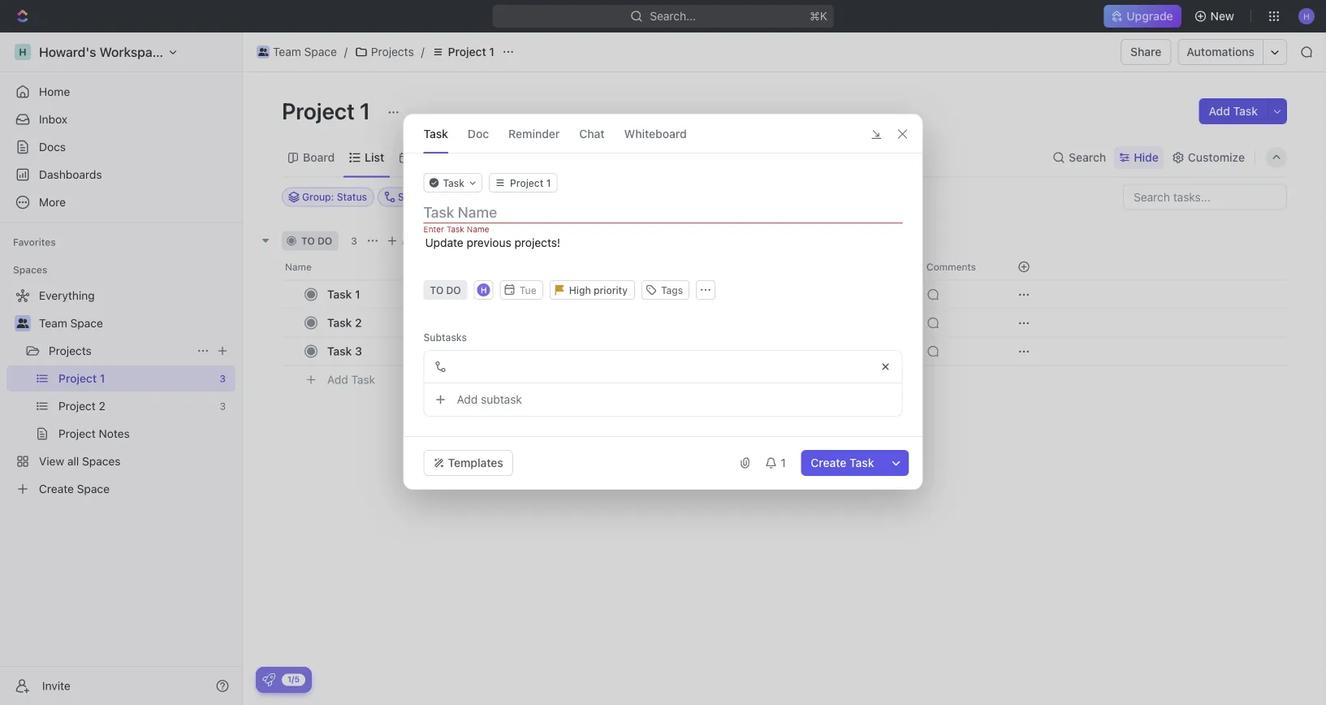 Task type: describe. For each thing, give the bounding box(es) containing it.
whiteboard button
[[624, 115, 687, 153]]

1 vertical spatial 3
[[355, 344, 362, 358]]

invite
[[42, 679, 70, 693]]

priority
[[594, 284, 628, 296]]

add down 'task 3'
[[327, 373, 348, 386]]

docs
[[39, 140, 66, 154]]

1 horizontal spatial team
[[273, 45, 301, 58]]

board
[[303, 151, 335, 164]]

add subtask
[[457, 393, 522, 406]]

1 inside project 1 link
[[489, 45, 495, 58]]

projects link inside tree
[[49, 338, 190, 364]]

create task button
[[801, 450, 884, 476]]

table
[[553, 151, 582, 164]]

1 button
[[758, 450, 795, 476]]

upgrade link
[[1104, 5, 1182, 28]]

reminder button
[[509, 115, 560, 153]]

task up customize
[[1234, 104, 1258, 118]]

to do button
[[424, 280, 468, 300]]

dialog containing task
[[403, 114, 923, 490]]

‎task 2
[[327, 316, 362, 329]]

task down ‎task 2
[[327, 344, 352, 358]]

projects inside sidebar navigation
[[49, 344, 92, 357]]

Search tasks... text field
[[1124, 185, 1287, 209]]

calendar link
[[411, 146, 463, 169]]

calendar
[[414, 151, 463, 164]]

hide
[[1134, 151, 1159, 164]]

1 inside ‎task 1 link
[[355, 288, 360, 301]]

task button
[[424, 115, 448, 153]]

previous
[[467, 236, 512, 249]]

2 / from the left
[[421, 45, 425, 58]]

chat
[[580, 127, 605, 140]]

docs link
[[6, 134, 236, 160]]

1 vertical spatial add task button
[[383, 231, 451, 251]]

high priority button
[[550, 280, 635, 300]]

1 horizontal spatial team space
[[273, 45, 337, 58]]

‎task 1
[[327, 288, 360, 301]]

favorites
[[13, 236, 56, 248]]

gantt
[[493, 151, 523, 164]]

hide button
[[1115, 146, 1164, 169]]

customize
[[1188, 151, 1245, 164]]

1 horizontal spatial project 1
[[448, 45, 495, 58]]

subtasks
[[424, 331, 467, 343]]

table link
[[550, 146, 582, 169]]

create
[[811, 456, 847, 470]]

add up customize
[[1209, 104, 1231, 118]]

tags button
[[642, 280, 690, 300]]

upgrade
[[1127, 9, 1174, 23]]

create task
[[811, 456, 875, 470]]

to do inside dropdown button
[[430, 284, 461, 296]]

inbox
[[39, 113, 67, 126]]

2
[[355, 316, 362, 329]]

sidebar navigation
[[0, 32, 243, 705]]

0 vertical spatial add task button
[[1200, 98, 1268, 124]]

add subtask link
[[424, 383, 902, 416]]

‎task for ‎task 2
[[327, 316, 352, 329]]

new
[[1211, 9, 1235, 23]]

1 / from the left
[[344, 45, 348, 58]]

update
[[425, 236, 464, 249]]

search...
[[650, 9, 696, 23]]

automations
[[1187, 45, 1255, 58]]

gantt link
[[490, 146, 523, 169]]

board link
[[300, 146, 335, 169]]

Task Name text field
[[424, 202, 906, 222]]

team space inside tree
[[39, 316, 103, 330]]

list
[[365, 151, 384, 164]]



Task type: locate. For each thing, give the bounding box(es) containing it.
to do up ‎task 2 link
[[430, 284, 461, 296]]

tags button
[[642, 280, 690, 300]]

list link
[[362, 146, 384, 169]]

space right user group icon at the top left of page
[[70, 316, 103, 330]]

tags
[[661, 284, 683, 296]]

tree
[[6, 283, 236, 502]]

0 vertical spatial space
[[304, 45, 337, 58]]

‎task left 2 on the top left of page
[[327, 316, 352, 329]]

share
[[1131, 45, 1162, 58]]

1 vertical spatial space
[[70, 316, 103, 330]]

do inside to do dropdown button
[[446, 284, 461, 296]]

high priority
[[569, 284, 628, 296]]

1 vertical spatial projects
[[49, 344, 92, 357]]

0 horizontal spatial do
[[318, 235, 332, 247]]

task down calendar
[[443, 177, 465, 188]]

0 horizontal spatial space
[[70, 316, 103, 330]]

0 vertical spatial ‎task
[[327, 288, 352, 301]]

tree containing team space
[[6, 283, 236, 502]]

add task button up customize
[[1200, 98, 1268, 124]]

‎task for ‎task 1
[[327, 288, 352, 301]]

1 vertical spatial project
[[282, 97, 355, 124]]

1 vertical spatial project 1
[[282, 97, 376, 124]]

templates
[[448, 456, 504, 470]]

0 vertical spatial team
[[273, 45, 301, 58]]

1 horizontal spatial add task
[[402, 235, 445, 247]]

subtask
[[481, 393, 522, 406]]

task down 'task 3'
[[351, 373, 375, 386]]

project 1 link
[[428, 42, 499, 62]]

add task down 'task 3'
[[327, 373, 375, 386]]

task button
[[424, 173, 483, 193]]

add task button down 'task 3'
[[320, 370, 382, 390]]

to do
[[301, 235, 332, 247], [430, 284, 461, 296]]

1 vertical spatial to
[[430, 284, 444, 296]]

team right user group icon at the top left of page
[[39, 316, 67, 330]]

team
[[273, 45, 301, 58], [39, 316, 67, 330]]

‎task 2 link
[[323, 311, 563, 335]]

task up to do dropdown button
[[423, 235, 445, 247]]

whiteboard
[[624, 127, 687, 140]]

0 vertical spatial project
[[448, 45, 486, 58]]

2 ‎task from the top
[[327, 316, 352, 329]]

add inside dialog
[[457, 393, 478, 406]]

onboarding checklist button image
[[262, 673, 275, 686]]

task 3 link
[[323, 340, 563, 363]]

home
[[39, 85, 70, 98]]

0 horizontal spatial team
[[39, 316, 67, 330]]

customize button
[[1167, 146, 1250, 169]]

team space right user group icon at the top left of page
[[39, 316, 103, 330]]

0 horizontal spatial project
[[282, 97, 355, 124]]

space
[[304, 45, 337, 58], [70, 316, 103, 330]]

to do up ‎task 1
[[301, 235, 332, 247]]

1 horizontal spatial projects
[[371, 45, 414, 58]]

‎task 1 link
[[323, 283, 563, 306]]

1 vertical spatial team space
[[39, 316, 103, 330]]

⌘k
[[810, 9, 828, 23]]

1 ‎task from the top
[[327, 288, 352, 301]]

0 horizontal spatial projects
[[49, 344, 92, 357]]

1 vertical spatial projects link
[[49, 338, 190, 364]]

update previous projects!
[[425, 236, 561, 249]]

1 vertical spatial team space link
[[39, 310, 232, 336]]

add task up to do dropdown button
[[402, 235, 445, 247]]

new button
[[1188, 3, 1245, 29]]

do up ‎task 1
[[318, 235, 332, 247]]

search button
[[1048, 146, 1112, 169]]

projects
[[371, 45, 414, 58], [49, 344, 92, 357]]

project
[[448, 45, 486, 58], [282, 97, 355, 124]]

0 vertical spatial projects link
[[351, 42, 418, 62]]

2 horizontal spatial add task
[[1209, 104, 1258, 118]]

0 horizontal spatial /
[[344, 45, 348, 58]]

1 horizontal spatial do
[[446, 284, 461, 296]]

0 vertical spatial project 1
[[448, 45, 495, 58]]

home link
[[6, 79, 236, 105]]

1 horizontal spatial team space link
[[253, 42, 341, 62]]

/
[[344, 45, 348, 58], [421, 45, 425, 58]]

0 horizontal spatial team space
[[39, 316, 103, 330]]

add task button
[[1200, 98, 1268, 124], [383, 231, 451, 251], [320, 370, 382, 390]]

1 button
[[758, 450, 795, 476]]

0 vertical spatial to do
[[301, 235, 332, 247]]

doc
[[468, 127, 489, 140]]

0 vertical spatial do
[[318, 235, 332, 247]]

high priority button
[[550, 280, 635, 300]]

1 horizontal spatial to do
[[430, 284, 461, 296]]

projects!
[[515, 236, 561, 249]]

to inside dropdown button
[[430, 284, 444, 296]]

0 horizontal spatial projects link
[[49, 338, 190, 364]]

task right the create
[[850, 456, 875, 470]]

team space right user group image
[[273, 45, 337, 58]]

chat button
[[580, 115, 605, 153]]

1 horizontal spatial to
[[430, 284, 444, 296]]

None text field
[[424, 351, 876, 383]]

add left subtask
[[457, 393, 478, 406]]

h
[[481, 285, 487, 295]]

add task
[[1209, 104, 1258, 118], [402, 235, 445, 247], [327, 373, 375, 386]]

h button
[[476, 282, 492, 298]]

user group image
[[17, 318, 29, 328]]

space right user group image
[[304, 45, 337, 58]]

team space
[[273, 45, 337, 58], [39, 316, 103, 330]]

dialog
[[403, 114, 923, 490]]

1 horizontal spatial space
[[304, 45, 337, 58]]

1 vertical spatial team
[[39, 316, 67, 330]]

to
[[301, 235, 315, 247], [430, 284, 444, 296]]

do left h
[[446, 284, 461, 296]]

2 vertical spatial add task button
[[320, 370, 382, 390]]

1/5
[[288, 675, 300, 684]]

projects link
[[351, 42, 418, 62], [49, 338, 190, 364]]

1 inside 1 button
[[781, 456, 786, 470]]

0 horizontal spatial add task
[[327, 373, 375, 386]]

dashboards
[[39, 168, 102, 181]]

0 vertical spatial add task
[[1209, 104, 1258, 118]]

task
[[1234, 104, 1258, 118], [424, 127, 448, 140], [443, 177, 465, 188], [423, 235, 445, 247], [327, 344, 352, 358], [351, 373, 375, 386], [850, 456, 875, 470]]

1 vertical spatial ‎task
[[327, 316, 352, 329]]

2 vertical spatial add task
[[327, 373, 375, 386]]

0 horizontal spatial to
[[301, 235, 315, 247]]

0 vertical spatial team space link
[[253, 42, 341, 62]]

1 horizontal spatial /
[[421, 45, 425, 58]]

1 horizontal spatial project
[[448, 45, 486, 58]]

0 horizontal spatial team space link
[[39, 310, 232, 336]]

automations button
[[1179, 40, 1263, 64]]

spaces
[[13, 264, 47, 275]]

1 horizontal spatial projects link
[[351, 42, 418, 62]]

favorites button
[[6, 232, 62, 252]]

team space link
[[253, 42, 341, 62], [39, 310, 232, 336]]

onboarding checklist button element
[[262, 673, 275, 686]]

1 vertical spatial add task
[[402, 235, 445, 247]]

team right user group image
[[273, 45, 301, 58]]

1 vertical spatial to do
[[430, 284, 461, 296]]

add task up customize
[[1209, 104, 1258, 118]]

do
[[318, 235, 332, 247], [446, 284, 461, 296]]

add left update
[[402, 235, 421, 247]]

1
[[489, 45, 495, 58], [360, 97, 371, 124], [355, 288, 360, 301], [781, 456, 786, 470]]

0 vertical spatial projects
[[371, 45, 414, 58]]

1 vertical spatial do
[[446, 284, 461, 296]]

3 down 2 on the top left of page
[[355, 344, 362, 358]]

0 vertical spatial to
[[301, 235, 315, 247]]

high
[[569, 284, 591, 296]]

‎task
[[327, 288, 352, 301], [327, 316, 352, 329]]

‎task up ‎task 2
[[327, 288, 352, 301]]

team inside tree
[[39, 316, 67, 330]]

reminder
[[509, 127, 560, 140]]

0 vertical spatial 3
[[351, 235, 357, 247]]

3
[[351, 235, 357, 247], [355, 344, 362, 358]]

templates button
[[424, 450, 513, 476]]

0 horizontal spatial project 1
[[282, 97, 376, 124]]

task inside button
[[850, 456, 875, 470]]

space inside tree
[[70, 316, 103, 330]]

3 up ‎task 1
[[351, 235, 357, 247]]

user group image
[[258, 48, 268, 56]]

share button
[[1121, 39, 1172, 65]]

add
[[1209, 104, 1231, 118], [402, 235, 421, 247], [327, 373, 348, 386], [457, 393, 478, 406]]

tree inside sidebar navigation
[[6, 283, 236, 502]]

doc button
[[468, 115, 489, 153]]

task 3
[[327, 344, 362, 358]]

dashboards link
[[6, 162, 236, 188]]

task up calendar
[[424, 127, 448, 140]]

inbox link
[[6, 106, 236, 132]]

add task button up to do dropdown button
[[383, 231, 451, 251]]

task inside dropdown button
[[443, 177, 465, 188]]

search
[[1069, 151, 1107, 164]]

0 vertical spatial team space
[[273, 45, 337, 58]]

0 horizontal spatial to do
[[301, 235, 332, 247]]



Task type: vqa. For each thing, say whether or not it's contained in the screenshot.
the ‎Task 2 link
yes



